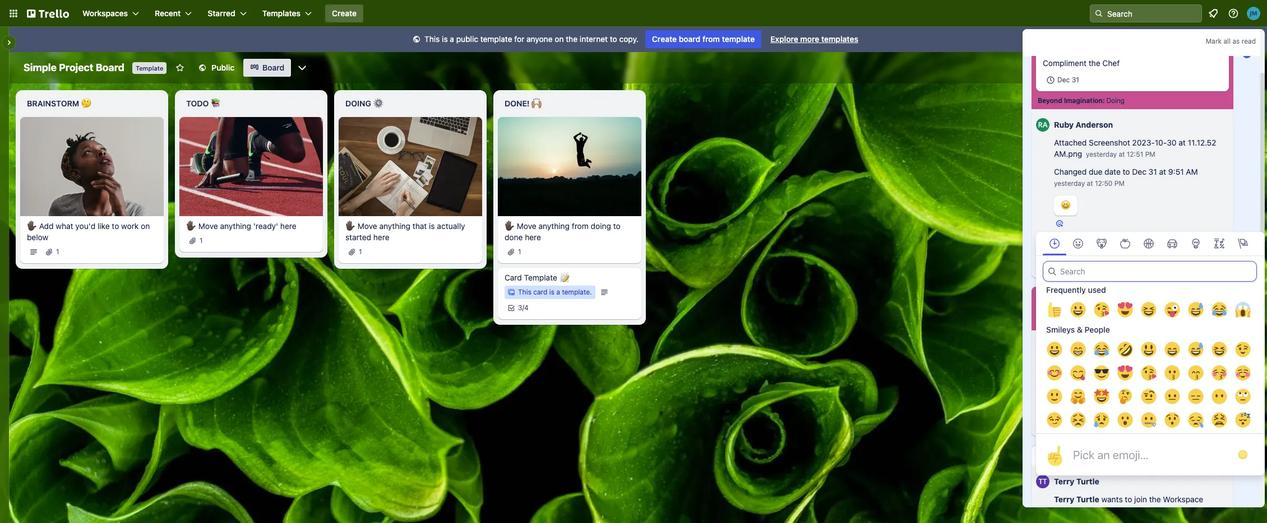 Task type: describe. For each thing, give the bounding box(es) containing it.
join
[[1135, 495, 1147, 505]]

at down due
[[1087, 179, 1093, 188]]

create for create board from template
[[652, 34, 677, 44]]

✋🏿 move anything that is actually started here
[[345, 221, 465, 242]]

0 horizontal spatial here
[[280, 221, 296, 231]]

this card is a template.
[[518, 288, 592, 296]]

wants
[[1102, 495, 1123, 505]]

here for ✋🏿 move anything from doing to done here
[[525, 233, 541, 242]]

terry turtle button up you
[[1054, 244, 1100, 253]]

doing
[[1107, 96, 1125, 105]]

starred button
[[201, 4, 253, 22]]

doing ⚙️
[[345, 99, 383, 108]]

templates
[[262, 8, 301, 18]]

1 for ✋🏿 move anything from doing to done here
[[518, 248, 521, 256]]

move for ✋🏿 move anything that is actually started here
[[358, 221, 377, 231]]

workspace
[[1163, 495, 1204, 505]]

dec 31
[[1058, 76, 1079, 84]]

youth
[[1075, 375, 1095, 385]]

4
[[524, 304, 529, 312]]

2 terry turtle (terryturtle) image from the top
[[1036, 338, 1050, 355]]

on for work
[[141, 221, 150, 231]]

brainstorm 🤔
[[27, 99, 91, 108]]

media
[[1127, 318, 1146, 326]]

beyond imagination link for create
[[1038, 318, 1103, 327]]

done
[[505, 233, 523, 242]]

card template 📝 link
[[505, 272, 635, 284]]

recent button
[[148, 4, 199, 22]]

move for ✋🏿 move anything 'ready' here
[[198, 221, 218, 231]]

ruby anderson button up 2023-
[[1032, 109, 1234, 136]]

1 vertical spatial a
[[557, 288, 560, 296]]

what
[[56, 221, 73, 231]]

ruby
[[1054, 120, 1074, 130]]

trello inspiration (inspiringtaco) image
[[1224, 60, 1240, 76]]

changed
[[1054, 167, 1087, 177]]

simple project board
[[24, 62, 125, 73]]

from inside create board from template link
[[703, 34, 720, 44]]

9:46
[[1205, 410, 1220, 419]]

create board from template link
[[645, 30, 762, 48]]

✋🏿 for ✋🏿 move anything from doing to done here
[[505, 221, 515, 231]]

the left internet at the left top of the page
[[566, 34, 578, 44]]

on for anyone
[[555, 34, 564, 44]]

1 inside terry turtle wants to join the workspace jeremy miller's workspace . nov 1 at 4:48 pm
[[1170, 508, 1174, 516]]

pm inside 'changed due date to dec 31 at 9:51 am yesterday at 12:50 pm'
[[1115, 179, 1125, 188]]

doing
[[591, 221, 611, 231]]

have
[[1065, 364, 1082, 373]]

DOING ⚙️ text field
[[339, 95, 482, 113]]

TODO 📚 text field
[[179, 95, 323, 113]]

pm inside terry turtle wants to join the workspace jeremy miller's workspace . nov 1 at 4:48 pm
[[1200, 508, 1211, 516]]

this for this is a public template for anyone on the internet to copy.
[[425, 34, 440, 44]]

back to home image
[[27, 4, 69, 22]]

attached have a good day.gif
[[1054, 409, 1160, 419]]

miller's inside terry turtle wants to join the workspace jeremy miller's workspace . nov 1 at 4:48 pm
[[1083, 506, 1109, 516]]

✋🏿 move anything 'ready' here
[[186, 221, 296, 231]]

here for ✋🏿 move anything that is actually started here
[[373, 233, 390, 242]]

9:49
[[1144, 343, 1159, 351]]

you
[[1080, 262, 1093, 271]]

yesterday at 12:51 pm
[[1086, 150, 1156, 159]]

will
[[1161, 364, 1172, 373]]

create for create
[[332, 8, 357, 18]]

DONE! 🙌🏽 text field
[[498, 95, 642, 113]]

9:51
[[1169, 167, 1184, 177]]

0 vertical spatial 31
[[1072, 76, 1079, 84]]

0 vertical spatial workspace
[[1110, 451, 1149, 461]]

templates button
[[256, 4, 319, 22]]

3 / 4
[[518, 304, 529, 312]]

explore more templates link
[[764, 30, 865, 48]]

terry turtle button up have
[[1054, 342, 1100, 351]]

template.
[[562, 288, 592, 296]]

2023-
[[1132, 138, 1155, 147]]

add
[[39, 221, 54, 231]]

🤔
[[81, 99, 91, 108]]

done! 🙌🏽
[[505, 99, 542, 108]]

is inside ✋🏿 move anything that is actually started here
[[429, 221, 435, 231]]

✋🏿 move anything 'ready' here link
[[186, 221, 316, 232]]

at inside terry turtle wants to join the workspace jeremy miller's workspace . nov 1 at 4:48 pm
[[1175, 508, 1182, 516]]

at inside terry turtle yesterday at 9:49 am
[[1136, 343, 1142, 351]]

pick an emoji…
[[1073, 449, 1149, 462]]

all
[[1224, 37, 1231, 45]]

jeremy miller's workspace link
[[1054, 506, 1150, 516]]

dec inside 'changed due date to dec 31 at 9:51 am yesterday at 12:50 pm'
[[1132, 167, 1147, 177]]

create for create instagram
[[1043, 298, 1067, 307]]

todo
[[186, 99, 209, 108]]

card
[[533, 288, 548, 296]]

am inside "yesterday at 9:46 am"
[[1054, 422, 1065, 430]]

imagination for the
[[1064, 96, 1103, 105]]

screenshot 2023-10-30 at 11.12.52 am.png
[[1054, 138, 1217, 159]]

jeremy miller's workspace
[[1053, 451, 1149, 461]]

card template 📝
[[505, 273, 570, 282]]

grinning image
[[1061, 200, 1071, 210]]

to inside the ✋🏿 add what you'd like to work on below
[[112, 221, 119, 231]]

yesterday inside 'changed due date to dec 31 at 9:51 am yesterday at 12:50 pm'
[[1054, 179, 1085, 188]]

0 horizontal spatial template
[[136, 64, 163, 72]]

at inside "yesterday at 9:46 am"
[[1197, 410, 1203, 419]]

an inside i have added an image that will surely attract the youth vote!
[[1109, 364, 1118, 373]]

✋🏿 for ✋🏿 add what you'd like to work on below
[[27, 221, 37, 231]]

.
[[1150, 506, 1152, 516]]

beyond imagination : doing
[[1038, 96, 1125, 105]]

the left chef
[[1089, 58, 1101, 68]]

10-
[[1155, 138, 1167, 147]]

anything for that
[[379, 221, 411, 231]]

i have added an image that will surely attract the youth vote!
[[1061, 364, 1222, 385]]

compliment the chef
[[1043, 58, 1120, 68]]

30
[[1167, 138, 1177, 147]]

mark all as read button
[[1206, 36, 1256, 47]]

3
[[518, 304, 522, 312]]

instagram
[[1069, 298, 1105, 307]]

yesterday at 9:46 am
[[1054, 410, 1220, 430]]

terry turtle for terry turtle button over you
[[1054, 244, 1100, 253]]

copy.
[[619, 34, 639, 44]]

recent
[[155, 8, 181, 18]]

card
[[505, 273, 522, 282]]

3 turtle from the top
[[1077, 477, 1100, 487]]

Search field
[[1104, 5, 1202, 22]]

dmugisha (dmugisha) image
[[1210, 60, 1225, 76]]

terry turtle button down pick
[[1054, 477, 1100, 487]]

2 turtle from the top
[[1077, 342, 1100, 351]]

9:54
[[1138, 263, 1153, 271]]

anyone
[[527, 34, 553, 44]]

mark
[[1206, 37, 1222, 45]]

board link
[[243, 59, 291, 77]]

compliment
[[1043, 58, 1087, 68]]

a for this
[[450, 34, 454, 44]]

changed due date to dec 31 at 9:51 am yesterday at 12:50 pm
[[1054, 167, 1198, 188]]

✋🏿 add what you'd like to work on below link
[[27, 221, 157, 243]]

i have added an image that will surely attract the youth vote! link
[[1054, 359, 1229, 390]]

terry turtle for terry turtle button under pick
[[1054, 477, 1100, 487]]

templates
[[822, 34, 859, 44]]

primary element
[[0, 0, 1267, 27]]

explore more templates
[[771, 34, 859, 44]]

that inside ✋🏿 move anything that is actually started here
[[413, 221, 427, 231]]

date
[[1105, 167, 1121, 177]]



Task type: locate. For each thing, give the bounding box(es) containing it.
ruby anderson button down the beyond imagination : doing
[[1054, 120, 1113, 130]]

:
[[1103, 96, 1105, 105], [1103, 318, 1105, 326]]

on inside the ✋🏿 add what you'd like to work on below
[[141, 221, 150, 231]]

terry turtle (terryturtle) image
[[1036, 241, 1050, 257], [1036, 338, 1050, 355]]

mark all as read
[[1206, 37, 1256, 45]]

1 : from the top
[[1103, 96, 1105, 105]]

1 down started
[[359, 248, 362, 256]]

2 terry from the top
[[1054, 342, 1075, 351]]

0 vertical spatial template
[[136, 64, 163, 72]]

nov
[[1156, 508, 1169, 516]]

miller's down wants
[[1083, 506, 1109, 516]]

star or unstar board image
[[176, 63, 185, 72]]

jeremy
[[1053, 451, 1080, 461], [1054, 506, 1081, 516]]

miller's left emoji…
[[1082, 451, 1108, 461]]

surely
[[1174, 364, 1196, 373]]

to inside terry turtle wants to join the workspace jeremy miller's workspace . nov 1 at 4:48 pm
[[1125, 495, 1132, 505]]

1 horizontal spatial from
[[703, 34, 720, 44]]

project
[[59, 62, 93, 73]]

3 ✋🏿 from the left
[[345, 221, 356, 231]]

1 down done
[[518, 248, 521, 256]]

0 vertical spatial on
[[555, 34, 564, 44]]

started
[[345, 233, 371, 242]]

turtle inside terry turtle wants to join the workspace jeremy miller's workspace . nov 1 at 4:48 pm
[[1077, 495, 1100, 505]]

2 terry turtle from the top
[[1054, 477, 1100, 487]]

workspace down join
[[1111, 506, 1150, 516]]

0 vertical spatial attached
[[1054, 138, 1089, 147]]

am right 9:54
[[1155, 263, 1165, 271]]

✋🏿 move anything from doing to done here
[[505, 221, 621, 242]]

attached for attached have a good day.gif
[[1054, 409, 1087, 419]]

you'd
[[75, 221, 95, 231]]

✋🏿 inside the ✋🏿 add what you'd like to work on below
[[27, 221, 37, 231]]

sm image
[[411, 34, 422, 45]]

1 horizontal spatial board
[[263, 63, 285, 72]]

1 anything from the left
[[220, 221, 251, 231]]

template
[[480, 34, 512, 44], [722, 34, 755, 44]]

0 horizontal spatial 31
[[1072, 76, 1079, 84]]

that inside i have added an image that will surely attract the youth vote!
[[1144, 364, 1159, 373]]

2 horizontal spatial here
[[525, 233, 541, 242]]

from left doing on the top of the page
[[572, 221, 589, 231]]

board right project
[[96, 62, 125, 73]]

✋🏿 move anything that is actually started here link
[[345, 221, 476, 243]]

0 vertical spatial dec
[[1058, 76, 1070, 84]]

pm down "date"
[[1115, 179, 1125, 188]]

1 vertical spatial attached
[[1054, 409, 1087, 419]]

create button
[[325, 4, 363, 22]]

this is a public template for anyone on the internet to copy.
[[425, 34, 639, 44]]

1 vertical spatial miller's
[[1083, 506, 1109, 516]]

at right the 30 in the right top of the page
[[1179, 138, 1186, 147]]

yesterday inside 'added you yesterday at 9:54 am'
[[1097, 263, 1128, 271]]

beyond imagination link down create instagram
[[1038, 318, 1103, 327]]

yesterday inside "yesterday at 9:46 am"
[[1164, 410, 1195, 419]]

to right doing on the top of the page
[[613, 221, 621, 231]]

am
[[1186, 167, 1198, 177], [1155, 263, 1165, 271], [1161, 343, 1171, 351], [1054, 422, 1065, 430]]

4 turtle from the top
[[1077, 495, 1100, 505]]

beyond imagination link down dec 31
[[1038, 96, 1103, 105]]

2 attached from the top
[[1054, 409, 1087, 419]]

board inside text field
[[96, 62, 125, 73]]

added
[[1054, 262, 1078, 271]]

workspaces
[[82, 8, 128, 18]]

actually
[[437, 221, 465, 231]]

template
[[136, 64, 163, 72], [524, 273, 557, 282]]

1 horizontal spatial dec
[[1132, 167, 1147, 177]]

attached for attached
[[1054, 138, 1089, 147]]

terry turtle (terryturtle) image
[[1036, 474, 1050, 491]]

anderson
[[1076, 120, 1113, 130]]

0 horizontal spatial on
[[141, 221, 150, 231]]

like
[[98, 221, 110, 231]]

a right have
[[1110, 409, 1114, 419]]

create board from template
[[652, 34, 755, 44]]

1 terry turtle from the top
[[1054, 244, 1100, 253]]

template left the explore
[[722, 34, 755, 44]]

11.12.52
[[1188, 138, 1217, 147]]

the up the . in the bottom right of the page
[[1149, 495, 1161, 505]]

move inside ✋🏿 move anything from doing to done here
[[517, 221, 537, 231]]

added you yesterday at 9:54 am
[[1054, 262, 1165, 271]]

1 terry turtle (terryturtle) image from the top
[[1036, 241, 1050, 257]]

✋🏿 inside ✋🏿 move anything that is actually started here
[[345, 221, 356, 231]]

1 vertical spatial workspace
[[1111, 506, 1150, 516]]

to left join
[[1125, 495, 1132, 505]]

public
[[212, 63, 234, 72]]

1 down what
[[56, 248, 59, 256]]

: left "doing" on the top of the page
[[1103, 96, 1105, 105]]

on right anyone
[[555, 34, 564, 44]]

terry up added
[[1054, 244, 1075, 253]]

2 beyond from the top
[[1038, 318, 1063, 326]]

workspaces button
[[76, 4, 146, 22]]

0 horizontal spatial template
[[480, 34, 512, 44]]

create inside button
[[332, 8, 357, 18]]

1 horizontal spatial template
[[722, 34, 755, 44]]

yesterday
[[1086, 150, 1117, 159], [1054, 179, 1085, 188], [1097, 263, 1128, 271], [1103, 343, 1134, 351], [1164, 410, 1195, 419]]

am inside 'changed due date to dec 31 at 9:51 am yesterday at 12:50 pm'
[[1186, 167, 1198, 177]]

as
[[1233, 37, 1240, 45]]

1 terry from the top
[[1054, 244, 1075, 253]]

terry up "i"
[[1054, 342, 1075, 351]]

0 horizontal spatial move
[[198, 221, 218, 231]]

a
[[450, 34, 454, 44], [557, 288, 560, 296], [1110, 409, 1114, 419]]

anything inside ✋🏿 move anything 'ready' here link
[[220, 221, 251, 231]]

here right started
[[373, 233, 390, 242]]

2 horizontal spatial create
[[1043, 298, 1067, 307]]

1 vertical spatial that
[[1144, 364, 1159, 373]]

i
[[1061, 364, 1063, 373]]

search image
[[1095, 9, 1104, 18]]

beyond imagination : social media
[[1038, 318, 1146, 326]]

here right 'ready'
[[280, 221, 296, 231]]

1 vertical spatial from
[[572, 221, 589, 231]]

2 horizontal spatial anything
[[539, 221, 570, 231]]

added
[[1084, 364, 1107, 373]]

✋🏿
[[27, 221, 37, 231], [186, 221, 196, 231], [345, 221, 356, 231], [505, 221, 515, 231]]

1 vertical spatial this
[[518, 288, 532, 296]]

1 beyond from the top
[[1038, 96, 1063, 105]]

Board name text field
[[18, 59, 130, 77]]

2 : from the top
[[1103, 318, 1105, 326]]

2 imagination from the top
[[1064, 318, 1103, 326]]

at left '9:51'
[[1159, 167, 1166, 177]]

am right '9:51'
[[1186, 167, 1198, 177]]

2 move from the left
[[358, 221, 377, 231]]

template inside create board from template link
[[722, 34, 755, 44]]

1 vertical spatial terry turtle
[[1054, 477, 1100, 487]]

template left for at the left of page
[[480, 34, 512, 44]]

a left public
[[450, 34, 454, 44]]

0 vertical spatial terry turtle
[[1054, 244, 1100, 253]]

workspace
[[1110, 451, 1149, 461], [1111, 506, 1150, 516]]

2 ✋🏿 from the left
[[186, 221, 196, 231]]

the inside i have added an image that will surely attract the youth vote!
[[1061, 375, 1073, 385]]

beyond up ruby anderson (rubyanderson7) icon
[[1038, 96, 1063, 105]]

1 vertical spatial pm
[[1115, 179, 1125, 188]]

template up card on the bottom left
[[524, 273, 557, 282]]

chef
[[1103, 58, 1120, 68]]

emoji…
[[1113, 449, 1149, 462]]

attached
[[1054, 138, 1089, 147], [1054, 409, 1087, 419]]

read
[[1242, 37, 1256, 45]]

yesterday right you
[[1097, 263, 1128, 271]]

imagination up ruby anderson
[[1064, 96, 1103, 105]]

1 attached from the top
[[1054, 138, 1089, 147]]

: for instagram
[[1103, 318, 1105, 326]]

yesterday right "day.gif" at the bottom
[[1164, 410, 1195, 419]]

dec
[[1058, 76, 1070, 84], [1132, 167, 1147, 177]]

1 vertical spatial is
[[429, 221, 435, 231]]

from inside ✋🏿 move anything from doing to done here
[[572, 221, 589, 231]]

1 horizontal spatial template
[[524, 273, 557, 282]]

0 vertical spatial imagination
[[1064, 96, 1103, 105]]

0 vertical spatial beyond imagination link
[[1038, 96, 1103, 105]]

1 template from the left
[[480, 34, 512, 44]]

1 vertical spatial dec
[[1132, 167, 1147, 177]]

from right board
[[703, 34, 720, 44]]

1 for ✋🏿 move anything 'ready' here
[[200, 236, 203, 245]]

2 horizontal spatial pm
[[1200, 508, 1211, 516]]

here inside ✋🏿 move anything that is actually started here
[[373, 233, 390, 242]]

beyond for create
[[1038, 318, 1063, 326]]

am inside terry turtle yesterday at 9:49 am
[[1161, 343, 1171, 351]]

at inside screenshot 2023-10-30 at 11.12.52 am.png
[[1179, 138, 1186, 147]]

todo 📚
[[186, 99, 221, 108]]

to inside 'changed due date to dec 31 at 9:51 am yesterday at 12:50 pm'
[[1123, 167, 1130, 177]]

am inside 'added you yesterday at 9:54 am'
[[1155, 263, 1165, 271]]

turtle up added
[[1077, 342, 1100, 351]]

terry right terry turtle (terryturtle) icon
[[1054, 477, 1075, 487]]

that left actually
[[413, 221, 427, 231]]

1 vertical spatial beyond
[[1038, 318, 1063, 326]]

1 ✋🏿 from the left
[[27, 221, 37, 231]]

terry inside terry turtle wants to join the workspace jeremy miller's workspace . nov 1 at 4:48 pm
[[1054, 495, 1075, 505]]

0 horizontal spatial pm
[[1115, 179, 1125, 188]]

terry
[[1054, 244, 1075, 253], [1054, 342, 1075, 351], [1054, 477, 1075, 487], [1054, 495, 1075, 505]]

dec down 12:51
[[1132, 167, 1147, 177]]

1 vertical spatial create
[[652, 34, 677, 44]]

terry turtle button up join
[[1032, 467, 1234, 493]]

1 horizontal spatial pm
[[1146, 150, 1156, 159]]

yesterday down social
[[1103, 343, 1134, 351]]

✋🏿 for ✋🏿 move anything 'ready' here
[[186, 221, 196, 231]]

📝
[[560, 273, 570, 282]]

0 horizontal spatial from
[[572, 221, 589, 231]]

at left 9:54
[[1130, 263, 1136, 271]]

here inside ✋🏿 move anything from doing to done here
[[525, 233, 541, 242]]

Search search field
[[1043, 261, 1257, 282]]

at left 12:51
[[1119, 150, 1125, 159]]

terry turtle button up 9:54
[[1032, 233, 1234, 260]]

this for this card is a template.
[[518, 288, 532, 296]]

1 horizontal spatial here
[[373, 233, 390, 242]]

1 vertical spatial on
[[141, 221, 150, 231]]

create instagram link
[[1036, 292, 1229, 313]]

on right work
[[141, 221, 150, 231]]

0 vertical spatial pm
[[1146, 150, 1156, 159]]

to left "copy."
[[610, 34, 617, 44]]

that left will at the right bottom
[[1144, 364, 1159, 373]]

: left social
[[1103, 318, 1105, 326]]

1 horizontal spatial 31
[[1149, 167, 1157, 177]]

0 horizontal spatial this
[[425, 34, 440, 44]]

imagination
[[1064, 96, 1103, 105], [1064, 318, 1103, 326]]

4 ✋🏿 from the left
[[505, 221, 515, 231]]

an right pick
[[1098, 449, 1110, 462]]

move for ✋🏿 move anything from doing to done here
[[517, 221, 537, 231]]

terry up jeremy miller's workspace link
[[1054, 495, 1075, 505]]

screenshot
[[1089, 138, 1130, 147]]

template left star or unstar board icon
[[136, 64, 163, 72]]

to right like on the top
[[112, 221, 119, 231]]

a for attached
[[1110, 409, 1114, 419]]

: for the
[[1103, 96, 1105, 105]]

terry turtle yesterday at 9:49 am
[[1054, 342, 1171, 351]]

am down the attached have a good day.gif
[[1054, 422, 1065, 430]]

have
[[1089, 409, 1107, 419]]

2 horizontal spatial move
[[517, 221, 537, 231]]

terry turtle
[[1054, 244, 1100, 253], [1054, 477, 1100, 487]]

0 vertical spatial this
[[425, 34, 440, 44]]

brainstorm
[[27, 99, 79, 108]]

this left card on the bottom left
[[518, 288, 532, 296]]

0 vertical spatial terry turtle (terryturtle) image
[[1036, 241, 1050, 257]]

0 notifications image
[[1207, 7, 1220, 20]]

'ready'
[[253, 221, 278, 231]]

0 horizontal spatial that
[[413, 221, 427, 231]]

customize views image
[[297, 62, 308, 73]]

move inside ✋🏿 move anything that is actually started here
[[358, 221, 377, 231]]

1 imagination from the top
[[1064, 96, 1103, 105]]

workspace down "yesterday at 9:46 am"
[[1110, 451, 1149, 461]]

0 vertical spatial is
[[442, 34, 448, 44]]

1 vertical spatial jeremy
[[1054, 506, 1081, 516]]

0 horizontal spatial dec
[[1058, 76, 1070, 84]]

2 template from the left
[[722, 34, 755, 44]]

1 horizontal spatial move
[[358, 221, 377, 231]]

4 terry from the top
[[1054, 495, 1075, 505]]

workspace inside terry turtle wants to join the workspace jeremy miller's workspace . nov 1 at 4:48 pm
[[1111, 506, 1150, 516]]

1 horizontal spatial is
[[442, 34, 448, 44]]

1 vertical spatial imagination
[[1064, 318, 1103, 326]]

attached up am.png
[[1054, 138, 1089, 147]]

1 horizontal spatial that
[[1144, 364, 1159, 373]]

0 vertical spatial a
[[450, 34, 454, 44]]

image
[[1120, 364, 1142, 373]]

1 right nov
[[1170, 508, 1174, 516]]

2 anything from the left
[[379, 221, 411, 231]]

0 vertical spatial jeremy
[[1053, 451, 1080, 461]]

✋🏿 move anything from doing to done here link
[[505, 221, 635, 243]]

is right card on the bottom left
[[549, 288, 555, 296]]

pm down 2023-
[[1146, 150, 1156, 159]]

3 terry from the top
[[1054, 477, 1075, 487]]

beyond for compliment
[[1038, 96, 1063, 105]]

/
[[522, 304, 524, 312]]

at left 4:48
[[1175, 508, 1182, 516]]

at left the 9:49
[[1136, 343, 1142, 351]]

starred
[[208, 8, 235, 18]]

a down 📝
[[557, 288, 560, 296]]

1 horizontal spatial on
[[555, 34, 564, 44]]

0 vertical spatial miller's
[[1082, 451, 1108, 461]]

terry turtle up you
[[1054, 244, 1100, 253]]

1 move from the left
[[198, 221, 218, 231]]

1 vertical spatial an
[[1098, 449, 1110, 462]]

ruby anderson
[[1054, 120, 1113, 130]]

am.png
[[1054, 149, 1082, 159]]

imagination for instagram
[[1064, 318, 1103, 326]]

✋🏿 for ✋🏿 move anything that is actually started here
[[345, 221, 356, 231]]

yesterday down the screenshot
[[1086, 150, 1117, 159]]

0 horizontal spatial board
[[96, 62, 125, 73]]

0 vertical spatial that
[[413, 221, 427, 231]]

3 anything from the left
[[539, 221, 570, 231]]

to inside ✋🏿 move anything from doing to done here
[[613, 221, 621, 231]]

⚙️
[[373, 99, 383, 108]]

0 horizontal spatial is
[[429, 221, 435, 231]]

1 horizontal spatial anything
[[379, 221, 411, 231]]

1 horizontal spatial a
[[557, 288, 560, 296]]

imagination down instagram
[[1064, 318, 1103, 326]]

31 inside 'changed due date to dec 31 at 9:51 am yesterday at 12:50 pm'
[[1149, 167, 1157, 177]]

0 horizontal spatial anything
[[220, 221, 251, 231]]

2 beyond imagination link from the top
[[1038, 318, 1103, 327]]

1 vertical spatial :
[[1103, 318, 1105, 326]]

at inside 'added you yesterday at 9:54 am'
[[1130, 263, 1136, 271]]

✋🏿 inside ✋🏿 move anything from doing to done here
[[505, 221, 515, 231]]

12:50
[[1095, 179, 1113, 188]]

turtle down pick
[[1077, 477, 1100, 487]]

1 for ✋🏿 move anything that is actually started here
[[359, 248, 362, 256]]

yesterday inside terry turtle yesterday at 9:49 am
[[1103, 343, 1134, 351]]

below
[[27, 233, 48, 242]]

2 vertical spatial create
[[1043, 298, 1067, 307]]

jeremy miller (jeremymiller198) image
[[1247, 7, 1261, 20]]

ruby anderson (rubyanderson7) image
[[1036, 117, 1050, 133]]

4:48
[[1184, 508, 1199, 516]]

anything for 'ready'
[[220, 221, 251, 231]]

0 horizontal spatial a
[[450, 34, 454, 44]]

0 vertical spatial :
[[1103, 96, 1105, 105]]

more
[[800, 34, 819, 44]]

0 vertical spatial an
[[1109, 364, 1118, 373]]

here right done
[[525, 233, 541, 242]]

anything inside ✋🏿 move anything that is actually started here
[[379, 221, 411, 231]]

1 vertical spatial 31
[[1149, 167, 1157, 177]]

beyond down create instagram
[[1038, 318, 1063, 326]]

board left customize views "icon"
[[263, 63, 285, 72]]

yesterday down changed
[[1054, 179, 1085, 188]]

miller's
[[1082, 451, 1108, 461], [1083, 506, 1109, 516]]

the inside terry turtle wants to join the workspace jeremy miller's workspace . nov 1 at 4:48 pm
[[1149, 495, 1161, 505]]

here
[[280, 221, 296, 231], [373, 233, 390, 242], [525, 233, 541, 242]]

jeremy inside terry turtle wants to join the workspace jeremy miller's workspace . nov 1 at 4:48 pm
[[1054, 506, 1081, 516]]

31 left '9:51'
[[1149, 167, 1157, 177]]

0 vertical spatial create
[[332, 8, 357, 18]]

work
[[121, 221, 139, 231]]

1 vertical spatial terry turtle (terryturtle) image
[[1036, 338, 1050, 355]]

1 down the ✋🏿 move anything 'ready' here at the left of page
[[200, 236, 203, 245]]

to right "date"
[[1123, 167, 1130, 177]]

doing
[[345, 99, 371, 108]]

create inside "link"
[[1043, 298, 1067, 307]]

on
[[555, 34, 564, 44], [141, 221, 150, 231]]

terry turtle down pick
[[1054, 477, 1100, 487]]

this
[[425, 34, 440, 44], [518, 288, 532, 296]]

pm right 4:48
[[1200, 508, 1211, 516]]

turtle
[[1077, 244, 1100, 253], [1077, 342, 1100, 351], [1077, 477, 1100, 487], [1077, 495, 1100, 505]]

2 vertical spatial is
[[549, 288, 555, 296]]

31 down compliment the chef
[[1072, 76, 1079, 84]]

2 horizontal spatial a
[[1110, 409, 1114, 419]]

3 move from the left
[[517, 221, 537, 231]]

at
[[1179, 138, 1186, 147], [1119, 150, 1125, 159], [1159, 167, 1166, 177], [1087, 179, 1093, 188], [1130, 263, 1136, 271], [1136, 343, 1142, 351], [1197, 410, 1203, 419], [1175, 508, 1182, 516]]

1 horizontal spatial create
[[652, 34, 677, 44]]

the down "i"
[[1061, 375, 1073, 385]]

turtle up jeremy miller's workspace link
[[1077, 495, 1100, 505]]

is left public
[[442, 34, 448, 44]]

1 beyond imagination link from the top
[[1038, 96, 1103, 105]]

am right the 9:49
[[1161, 343, 1171, 351]]

anything inside ✋🏿 move anything from doing to done here
[[539, 221, 570, 231]]

open information menu image
[[1228, 8, 1239, 19]]

2 vertical spatial pm
[[1200, 508, 1211, 516]]

beyond imagination link for compliment
[[1038, 96, 1103, 105]]

1 vertical spatial template
[[524, 273, 557, 282]]

attached left have
[[1054, 409, 1087, 419]]

1 vertical spatial beyond imagination link
[[1038, 318, 1103, 327]]

that
[[413, 221, 427, 231], [1144, 364, 1159, 373]]

is left actually
[[429, 221, 435, 231]]

terry turtle button
[[1032, 233, 1234, 260], [1054, 244, 1100, 253], [1054, 342, 1100, 351], [1032, 467, 1234, 493], [1054, 477, 1100, 487]]

turtle up you
[[1077, 244, 1100, 253]]

this right sm "image"
[[425, 34, 440, 44]]

1 horizontal spatial this
[[518, 288, 532, 296]]

anything for from
[[539, 221, 570, 231]]

at left 9:46 in the bottom of the page
[[1197, 410, 1203, 419]]

dec down compliment
[[1058, 76, 1070, 84]]

2 vertical spatial a
[[1110, 409, 1114, 419]]

0 horizontal spatial create
[[332, 8, 357, 18]]

BRAINSTORM 🤔 text field
[[20, 95, 164, 113]]

an up vote!
[[1109, 364, 1118, 373]]

1 turtle from the top
[[1077, 244, 1100, 253]]

0 vertical spatial beyond
[[1038, 96, 1063, 105]]

board
[[679, 34, 701, 44]]

pick
[[1073, 449, 1095, 462]]

0 vertical spatial from
[[703, 34, 720, 44]]

2 horizontal spatial is
[[549, 288, 555, 296]]



Task type: vqa. For each thing, say whether or not it's contained in the screenshot.
9:51
yes



